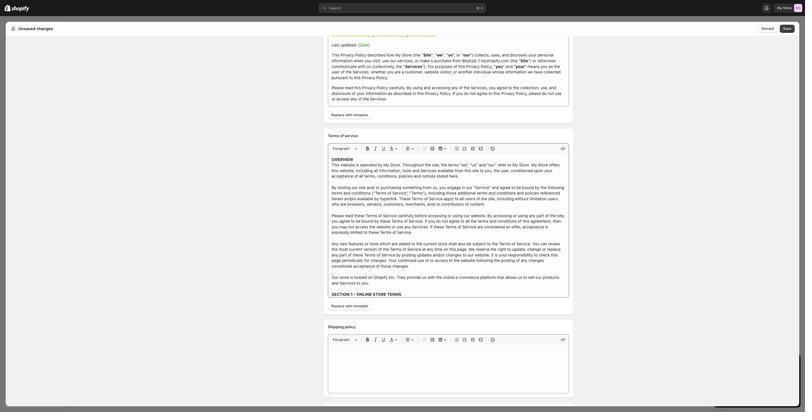 Task type: describe. For each thing, give the bounding box(es) containing it.
replace with template for 1st replace with template button from the top
[[332, 113, 368, 117]]

2 paragraph from the top
[[333, 338, 350, 342]]

policy
[[345, 325, 356, 330]]

my
[[778, 6, 783, 10]]

store
[[784, 6, 793, 10]]

template for 1st replace with template button from the top
[[354, 113, 368, 117]]

unsaved changes
[[18, 26, 53, 31]]

1 replace with template button from the top
[[328, 111, 372, 119]]

1 day left in your trial element
[[715, 370, 801, 408]]

unsaved
[[18, 26, 35, 31]]

settings dialog
[[6, 0, 800, 413]]

1 paragraph button from the top
[[331, 145, 360, 152]]

shipping
[[328, 325, 344, 330]]

template for 1st replace with template button from the bottom of the settings dialog
[[354, 304, 368, 309]]

service
[[345, 134, 358, 138]]

save
[[784, 26, 792, 31]]

shipping policy
[[328, 325, 356, 330]]

my store image
[[795, 4, 803, 12]]

0 horizontal spatial shopify image
[[5, 5, 11, 11]]

discard button
[[759, 25, 778, 33]]

k
[[481, 6, 484, 10]]

changes
[[36, 26, 53, 31]]

2 paragraph button from the top
[[331, 337, 360, 344]]



Task type: locate. For each thing, give the bounding box(es) containing it.
with for 1st replace with template button from the top
[[346, 113, 353, 117]]

replace with template button up service
[[328, 111, 372, 119]]

2 replace with template button from the top
[[328, 303, 372, 311]]

dialog
[[802, 22, 806, 407]]

2 replace with template from the top
[[332, 304, 368, 309]]

with up service
[[346, 113, 353, 117]]

2 with from the top
[[346, 304, 353, 309]]

template up policy
[[354, 304, 368, 309]]

1 replace from the top
[[332, 113, 345, 117]]

1 vertical spatial with
[[346, 304, 353, 309]]

replace with template button
[[328, 111, 372, 119], [328, 303, 372, 311]]

1 template from the top
[[354, 113, 368, 117]]

paragraph button down terms of service
[[331, 145, 360, 152]]

replace with template for 1st replace with template button from the bottom of the settings dialog
[[332, 304, 368, 309]]

0 vertical spatial paragraph
[[333, 147, 350, 151]]

with up policy
[[346, 304, 353, 309]]

1 paragraph from the top
[[333, 147, 350, 151]]

1 vertical spatial replace with template button
[[328, 303, 372, 311]]

1 horizontal spatial shopify image
[[12, 6, 29, 12]]

0 vertical spatial replace
[[332, 113, 345, 117]]

paragraph down shipping policy
[[333, 338, 350, 342]]

replace for 1st replace with template button from the top
[[332, 113, 345, 117]]

replace up of
[[332, 113, 345, 117]]

replace up shipping at the bottom
[[332, 304, 345, 309]]

paragraph button down shipping policy
[[331, 337, 360, 344]]

2 replace from the top
[[332, 304, 345, 309]]

search
[[329, 6, 341, 10]]

replace with template
[[332, 113, 368, 117], [332, 304, 368, 309]]

2 template from the top
[[354, 304, 368, 309]]

template up service
[[354, 113, 368, 117]]

⌘
[[477, 6, 480, 10]]

paragraph button
[[331, 145, 360, 152], [331, 337, 360, 344]]

1 replace with template from the top
[[332, 113, 368, 117]]

replace with template up policy
[[332, 304, 368, 309]]

replace
[[332, 113, 345, 117], [332, 304, 345, 309]]

1 vertical spatial template
[[354, 304, 368, 309]]

terms
[[328, 134, 340, 138]]

settings
[[17, 26, 34, 31]]

template
[[354, 113, 368, 117], [354, 304, 368, 309]]

paragraph
[[333, 147, 350, 151], [333, 338, 350, 342]]

replace with template up service
[[332, 113, 368, 117]]

save button
[[781, 25, 796, 33]]

0 vertical spatial template
[[354, 113, 368, 117]]

terms of service
[[328, 134, 358, 138]]

1 vertical spatial replace
[[332, 304, 345, 309]]

with for 1st replace with template button from the bottom of the settings dialog
[[346, 304, 353, 309]]

1 vertical spatial replace with template
[[332, 304, 368, 309]]

of
[[340, 134, 344, 138]]

replace for 1st replace with template button from the bottom of the settings dialog
[[332, 304, 345, 309]]

0 vertical spatial paragraph button
[[331, 145, 360, 152]]

0 vertical spatial replace with template
[[332, 113, 368, 117]]

0 vertical spatial replace with template button
[[328, 111, 372, 119]]

1 vertical spatial paragraph button
[[331, 337, 360, 344]]

discard
[[762, 26, 775, 31]]

my store
[[778, 6, 793, 10]]

1 with from the top
[[346, 113, 353, 117]]

shopify image
[[5, 5, 11, 11], [12, 6, 29, 12]]

with
[[346, 113, 353, 117], [346, 304, 353, 309]]

replace with template button up policy
[[328, 303, 372, 311]]

1 vertical spatial paragraph
[[333, 338, 350, 342]]

0 vertical spatial with
[[346, 113, 353, 117]]

⌘ k
[[477, 6, 484, 10]]

paragraph down of
[[333, 147, 350, 151]]



Task type: vqa. For each thing, say whether or not it's contained in the screenshot.
"RUN"
no



